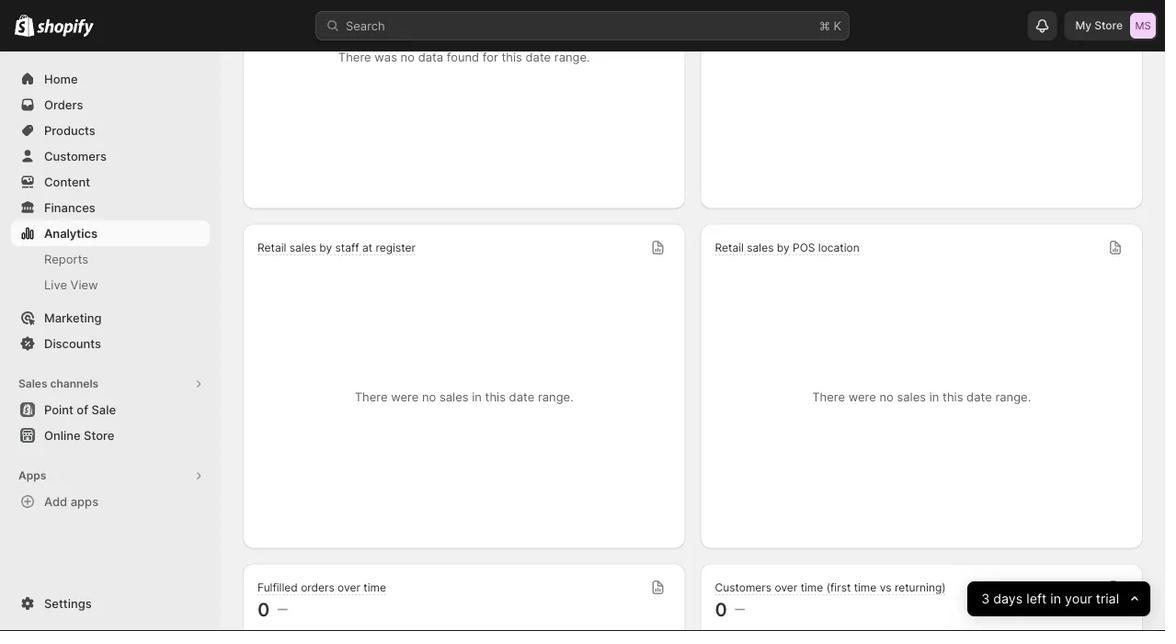 Task type: vqa. For each thing, say whether or not it's contained in the screenshot.
WERE
yes



Task type: describe. For each thing, give the bounding box(es) containing it.
finances
[[44, 201, 95, 215]]

channels
[[50, 378, 99, 391]]

3
[[981, 592, 990, 608]]

range. for retail sales by staff at register
[[538, 390, 574, 405]]

add apps button
[[11, 489, 210, 515]]

apps
[[18, 470, 46, 483]]

discounts link
[[11, 331, 210, 357]]

in for retail sales by pos location
[[930, 390, 939, 405]]

your
[[1065, 592, 1092, 608]]

shopify image
[[37, 19, 94, 37]]

store for my store
[[1095, 19, 1123, 32]]

date inside button
[[526, 50, 551, 64]]

orders
[[301, 582, 335, 595]]

add
[[44, 495, 67, 509]]

there was no data found for this date range.
[[338, 50, 590, 64]]

register
[[376, 241, 416, 255]]

was
[[375, 50, 397, 64]]

returning)
[[895, 582, 946, 595]]

point
[[44, 403, 73, 417]]

date for retail sales by pos location
[[967, 390, 992, 405]]

live view
[[44, 278, 98, 292]]

point of sale
[[44, 403, 116, 417]]

point of sale button
[[0, 397, 221, 423]]

online store button
[[0, 423, 221, 449]]

products link
[[11, 118, 210, 143]]

at
[[362, 241, 373, 255]]

trial
[[1096, 592, 1119, 608]]

vs
[[880, 582, 892, 595]]

online
[[44, 429, 81, 443]]

customers link
[[11, 143, 210, 169]]

by for pos
[[777, 241, 790, 255]]

there for retail sales by staff at register
[[355, 390, 388, 405]]

point of sale link
[[11, 397, 210, 423]]

there were no sales in this date range. for retail sales by staff at register
[[355, 390, 574, 405]]

pos
[[793, 241, 815, 255]]

orders
[[44, 97, 83, 112]]

reports link
[[11, 247, 210, 272]]

home link
[[11, 66, 210, 92]]

shopify image
[[15, 14, 34, 37]]

customers for customers over time (first time vs returning)
[[715, 582, 772, 595]]

products
[[44, 123, 95, 138]]

staff
[[335, 241, 359, 255]]

apps
[[71, 495, 99, 509]]

there was no data found for this date range. button
[[243, 0, 686, 209]]

customers for customers
[[44, 149, 107, 163]]

over inside dropdown button
[[338, 582, 360, 595]]

retail for retail sales by pos location
[[715, 241, 744, 255]]

sales
[[18, 378, 47, 391]]

location
[[818, 241, 860, 255]]

content
[[44, 175, 90, 189]]

2 time from the left
[[801, 582, 823, 595]]

k
[[834, 18, 842, 33]]

retail sales by staff at register button
[[258, 241, 416, 257]]

no inside button
[[401, 50, 415, 64]]

fulfilled orders over time
[[258, 582, 386, 595]]

content link
[[11, 169, 210, 195]]

retail sales by pos location
[[715, 241, 860, 255]]

this for retail sales by staff at register
[[485, 390, 506, 405]]

there were no sales in this date range. for retail sales by pos location
[[812, 390, 1031, 405]]

date for retail sales by staff at register
[[509, 390, 535, 405]]

analytics link
[[11, 221, 210, 247]]

marketing
[[44, 311, 102, 325]]

home
[[44, 72, 78, 86]]

this inside button
[[502, 50, 522, 64]]

no change image
[[277, 603, 287, 618]]

live
[[44, 278, 67, 292]]

sales inside retail sales by pos location dropdown button
[[747, 241, 774, 255]]

days
[[993, 592, 1023, 608]]

settings link
[[11, 591, 210, 617]]



Task type: locate. For each thing, give the bounding box(es) containing it.
2 there were no sales in this date range. from the left
[[812, 390, 1031, 405]]

online store
[[44, 429, 114, 443]]

0 horizontal spatial retail
[[258, 241, 286, 255]]

1 vertical spatial customers
[[715, 582, 772, 595]]

by inside retail sales by staff at register dropdown button
[[319, 241, 332, 255]]

left
[[1026, 592, 1047, 608]]

2 by from the left
[[777, 241, 790, 255]]

store inside online store link
[[84, 429, 114, 443]]

over right 'orders'
[[338, 582, 360, 595]]

2 over from the left
[[775, 582, 798, 595]]

customers over time (first time vs returning) button
[[715, 581, 946, 597]]

data
[[418, 50, 443, 64]]

retail for retail sales by staff at register
[[258, 241, 286, 255]]

0 vertical spatial customers
[[44, 149, 107, 163]]

0 horizontal spatial by
[[319, 241, 332, 255]]

store right my
[[1095, 19, 1123, 32]]

were for retail sales by staff at register
[[391, 390, 419, 405]]

found
[[447, 50, 479, 64]]

in inside dropdown button
[[1050, 592, 1061, 608]]

store
[[1095, 19, 1123, 32], [84, 429, 114, 443]]

there
[[338, 50, 371, 64], [355, 390, 388, 405], [812, 390, 845, 405]]

3 days left in your trial
[[981, 592, 1119, 608]]

view
[[70, 278, 98, 292]]

range. inside button
[[554, 50, 590, 64]]

reports
[[44, 252, 88, 266]]

1 over from the left
[[338, 582, 360, 595]]

time inside dropdown button
[[364, 582, 386, 595]]

sales
[[290, 241, 316, 255], [747, 241, 774, 255], [440, 390, 469, 405], [897, 390, 926, 405]]

discounts
[[44, 337, 101, 351]]

add apps
[[44, 495, 99, 509]]

retail inside dropdown button
[[715, 241, 744, 255]]

analytics
[[44, 226, 97, 241]]

1 horizontal spatial store
[[1095, 19, 1123, 32]]

settings
[[44, 597, 92, 611]]

by inside retail sales by pos location dropdown button
[[777, 241, 790, 255]]

of
[[77, 403, 88, 417]]

2 horizontal spatial in
[[1050, 592, 1061, 608]]

1 vertical spatial store
[[84, 429, 114, 443]]

0 horizontal spatial in
[[472, 390, 482, 405]]

customers down products on the left top
[[44, 149, 107, 163]]

sales channels
[[18, 378, 99, 391]]

1 horizontal spatial 0
[[715, 599, 727, 621]]

2 0 from the left
[[715, 599, 727, 621]]

my store
[[1076, 19, 1123, 32]]

2 horizontal spatial time
[[854, 582, 877, 595]]

by left pos
[[777, 241, 790, 255]]

by
[[319, 241, 332, 255], [777, 241, 790, 255]]

were
[[391, 390, 419, 405], [849, 390, 876, 405]]

fulfilled
[[258, 582, 298, 595]]

2 horizontal spatial no
[[880, 390, 894, 405]]

⌘ k
[[820, 18, 842, 33]]

1 retail from the left
[[258, 241, 286, 255]]

time right 'orders'
[[364, 582, 386, 595]]

there for retail sales by pos location
[[812, 390, 845, 405]]

sales channels button
[[11, 372, 210, 397]]

retail
[[258, 241, 286, 255], [715, 241, 744, 255]]

in for retail sales by staff at register
[[472, 390, 482, 405]]

0 horizontal spatial 0
[[258, 599, 270, 621]]

0 horizontal spatial store
[[84, 429, 114, 443]]

1 horizontal spatial no
[[422, 390, 436, 405]]

this for retail sales by pos location
[[943, 390, 963, 405]]

0 for customers
[[715, 599, 727, 621]]

over left the (first
[[775, 582, 798, 595]]

sale
[[91, 403, 116, 417]]

0 vertical spatial store
[[1095, 19, 1123, 32]]

apps button
[[11, 464, 210, 489]]

customers inside dropdown button
[[715, 582, 772, 595]]

1 horizontal spatial in
[[930, 390, 939, 405]]

⌘
[[820, 18, 830, 33]]

1 0 from the left
[[258, 599, 270, 621]]

range. for retail sales by pos location
[[996, 390, 1031, 405]]

0 horizontal spatial there were no sales in this date range.
[[355, 390, 574, 405]]

no for retail sales by pos location
[[880, 390, 894, 405]]

by for staff
[[319, 241, 332, 255]]

customers
[[44, 149, 107, 163], [715, 582, 772, 595]]

(first
[[827, 582, 851, 595]]

search
[[346, 18, 385, 33]]

store for online store
[[84, 429, 114, 443]]

1 time from the left
[[364, 582, 386, 595]]

1 there were no sales in this date range. from the left
[[355, 390, 574, 405]]

in
[[472, 390, 482, 405], [930, 390, 939, 405], [1050, 592, 1061, 608]]

2 retail from the left
[[715, 241, 744, 255]]

this
[[502, 50, 522, 64], [485, 390, 506, 405], [943, 390, 963, 405]]

0
[[258, 599, 270, 621], [715, 599, 727, 621]]

0 horizontal spatial were
[[391, 390, 419, 405]]

orders link
[[11, 92, 210, 118]]

retail sales by staff at register
[[258, 241, 416, 255]]

1 horizontal spatial retail
[[715, 241, 744, 255]]

retail left pos
[[715, 241, 744, 255]]

1 horizontal spatial over
[[775, 582, 798, 595]]

there were no sales in this date range.
[[355, 390, 574, 405], [812, 390, 1031, 405]]

time left vs
[[854, 582, 877, 595]]

live view link
[[11, 272, 210, 298]]

1 were from the left
[[391, 390, 419, 405]]

1 horizontal spatial were
[[849, 390, 876, 405]]

for
[[483, 50, 498, 64]]

there inside button
[[338, 50, 371, 64]]

2 were from the left
[[849, 390, 876, 405]]

over
[[338, 582, 360, 595], [775, 582, 798, 595]]

1 horizontal spatial time
[[801, 582, 823, 595]]

marketing link
[[11, 305, 210, 331]]

0 horizontal spatial no
[[401, 50, 415, 64]]

by left staff at the top of page
[[319, 241, 332, 255]]

sales inside retail sales by staff at register dropdown button
[[290, 241, 316, 255]]

0 for fulfilled
[[258, 599, 270, 621]]

3 days left in your trial button
[[967, 582, 1151, 617]]

fulfilled orders over time button
[[258, 581, 386, 597]]

0 horizontal spatial time
[[364, 582, 386, 595]]

1 by from the left
[[319, 241, 332, 255]]

customers up no change icon
[[715, 582, 772, 595]]

were for retail sales by pos location
[[849, 390, 876, 405]]

no change image
[[735, 603, 745, 618]]

finances link
[[11, 195, 210, 221]]

3 time from the left
[[854, 582, 877, 595]]

retail inside dropdown button
[[258, 241, 286, 255]]

time left the (first
[[801, 582, 823, 595]]

1 horizontal spatial by
[[777, 241, 790, 255]]

over inside dropdown button
[[775, 582, 798, 595]]

0 horizontal spatial over
[[338, 582, 360, 595]]

0 left no change image
[[258, 599, 270, 621]]

online store link
[[11, 423, 210, 449]]

customers over time (first time vs returning)
[[715, 582, 946, 595]]

store down sale
[[84, 429, 114, 443]]

1 horizontal spatial customers
[[715, 582, 772, 595]]

1 horizontal spatial there were no sales in this date range.
[[812, 390, 1031, 405]]

my store image
[[1130, 13, 1156, 39]]

no
[[401, 50, 415, 64], [422, 390, 436, 405], [880, 390, 894, 405]]

time
[[364, 582, 386, 595], [801, 582, 823, 595], [854, 582, 877, 595]]

date
[[526, 50, 551, 64], [509, 390, 535, 405], [967, 390, 992, 405]]

0 left no change icon
[[715, 599, 727, 621]]

0 horizontal spatial customers
[[44, 149, 107, 163]]

no for retail sales by staff at register
[[422, 390, 436, 405]]

retail left staff at the top of page
[[258, 241, 286, 255]]

retail sales by pos location button
[[715, 241, 860, 257]]

range.
[[554, 50, 590, 64], [538, 390, 574, 405], [996, 390, 1031, 405]]

my
[[1076, 19, 1092, 32]]



